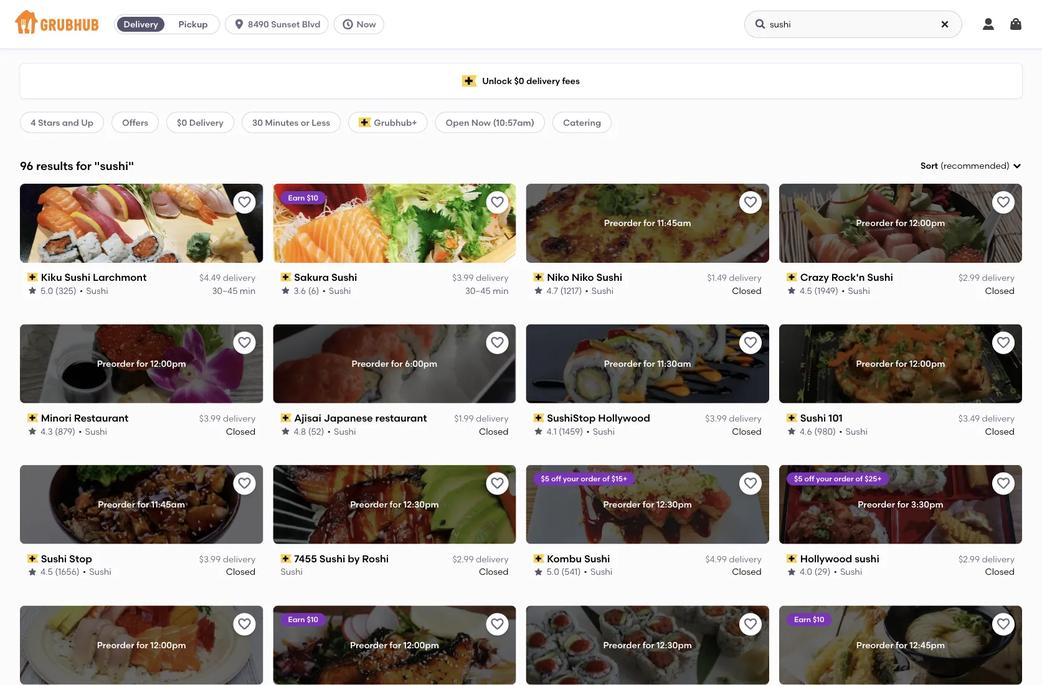 Task type: describe. For each thing, give the bounding box(es) containing it.
$1.49 delivery
[[708, 273, 762, 283]]

delivery for kombu sushi
[[729, 554, 762, 565]]

sushistop
[[547, 412, 596, 424]]

sakura sushi logo image
[[273, 184, 516, 263]]

$5 for hollywood sushi
[[794, 475, 803, 484]]

$10 for preorder for 12:00pm
[[307, 615, 318, 624]]

save this restaurant image for niko niko sushi
[[743, 195, 758, 210]]

Search for food, convenience, alcohol... search field
[[745, 11, 963, 38]]

now inside button
[[357, 19, 376, 30]]

up
[[81, 117, 93, 128]]

(1459)
[[559, 426, 583, 437]]

earn $10 for preorder for 12:00pm
[[288, 615, 318, 624]]

open
[[446, 117, 469, 128]]

• for kiku sushi larchmont
[[80, 285, 83, 296]]

• sushi for niko niko sushi
[[585, 285, 614, 296]]

11:45am for sushi stop
[[151, 499, 185, 510]]

by
[[348, 553, 360, 565]]

• for hollywood sushi
[[834, 567, 837, 577]]

unlock $0 delivery fees
[[482, 76, 580, 86]]

none field containing sort
[[921, 160, 1023, 172]]

delivery for hollywood sushi
[[982, 554, 1015, 565]]

order for kombu
[[581, 475, 601, 484]]

subscription pass image for 7455 sushi by roshi
[[281, 554, 292, 563]]

preorder for 6:00pm
[[352, 359, 438, 369]]

5.0 for kombu sushi
[[547, 567, 559, 577]]

preorder for sushi stop
[[98, 499, 135, 510]]

11:30am
[[658, 359, 691, 369]]

preorder for 12:45pm
[[857, 640, 945, 651]]

4.8 (52)
[[294, 426, 324, 437]]

12:00pm for minori restaurant
[[150, 359, 186, 369]]

$3.99 delivery for sushistop hollywood
[[706, 413, 762, 424]]

closed for sushi 101
[[985, 426, 1015, 437]]

preorder for 12:00pm for crazy rock'n sushi
[[856, 218, 945, 228]]

delivery for sushi stop
[[223, 554, 256, 565]]

96 results for "sushi"
[[20, 159, 134, 173]]

3.6 (6)
[[294, 285, 319, 296]]

subscription pass image for kombu sushi
[[534, 554, 545, 563]]

offers
[[122, 117, 148, 128]]

kiku sushi larchmont logo image
[[20, 184, 263, 263]]

(
[[941, 160, 944, 171]]

preorder for 12:30pm for kombu sushi
[[603, 499, 692, 510]]

pickup button
[[167, 14, 219, 34]]

grubhub plus flag logo image for grubhub+
[[359, 117, 372, 127]]

delivery for kiku sushi larchmont
[[223, 273, 256, 283]]

sunset
[[271, 19, 300, 30]]

4.0
[[800, 567, 812, 577]]

(325)
[[55, 285, 76, 296]]

• for sushi 101
[[839, 426, 843, 437]]

delivery for crazy rock'n sushi
[[982, 273, 1015, 283]]

delivery for minori restaurant
[[223, 413, 256, 424]]

subscription pass image for ajisai japanese restaurant
[[281, 414, 292, 422]]

subscription pass image for niko niko sushi
[[534, 273, 545, 282]]

sushi 101
[[800, 412, 843, 424]]

$2.99 delivery for sushi
[[959, 273, 1015, 283]]

(6)
[[308, 285, 319, 296]]

preorder for 12:00pm for minori restaurant
[[97, 359, 186, 369]]

sort
[[921, 160, 938, 171]]

preorder for 12:00pm for sushi 101
[[856, 359, 945, 369]]

japanese
[[324, 412, 373, 424]]

• sushi for kombu sushi
[[584, 567, 613, 577]]

1 horizontal spatial now
[[472, 117, 491, 128]]

(29)
[[815, 567, 831, 577]]

star icon image for crazy rock'n sushi
[[787, 286, 797, 296]]

5.0 (541)
[[547, 567, 581, 577]]

• for sushistop hollywood
[[586, 426, 590, 437]]

star icon image for kiku sushi larchmont
[[27, 286, 37, 296]]

larchmont
[[93, 271, 147, 283]]

30–45 min for sakura sushi
[[465, 285, 509, 296]]

delivery for ajisai japanese restaurant
[[476, 413, 509, 424]]

• for minori restaurant
[[79, 426, 82, 437]]

preorder for minori restaurant
[[97, 359, 134, 369]]

3.6
[[294, 285, 306, 296]]

$1.99
[[454, 413, 474, 424]]

6:00pm
[[405, 359, 438, 369]]

your for hollywood
[[816, 475, 832, 484]]

unlock
[[482, 76, 512, 86]]

svg image inside 8490 sunset blvd 'button'
[[233, 18, 246, 31]]

$3.49 delivery
[[959, 413, 1015, 424]]

8490 sunset blvd button
[[225, 14, 334, 34]]

• sushi for hollywood sushi
[[834, 567, 862, 577]]

minori restaurant
[[41, 412, 129, 424]]

star icon image for sakura sushi
[[281, 286, 291, 296]]

4.6
[[800, 426, 812, 437]]

roshi
[[362, 553, 389, 565]]

$3.99 delivery for sushi stop
[[199, 554, 256, 565]]

30–45 for kiku sushi larchmont
[[212, 285, 238, 296]]

subscription pass image for minori restaurant
[[27, 414, 38, 422]]

grubhub+
[[374, 117, 417, 128]]

8490 sunset blvd
[[248, 19, 321, 30]]

1 niko from the left
[[547, 271, 570, 283]]

11:45am for niko niko sushi
[[658, 218, 691, 228]]

pickup
[[179, 19, 208, 30]]

results
[[36, 159, 73, 173]]

4.5 for sushi stop
[[41, 567, 53, 577]]

closed for minori restaurant
[[226, 426, 256, 437]]

preorder for niko niko sushi
[[604, 218, 642, 228]]

crazy rock'n sushi
[[800, 271, 893, 283]]

preorder for 11:45am for sushi stop
[[98, 499, 185, 510]]

blvd
[[302, 19, 321, 30]]

• sushi for crazy rock'n sushi
[[842, 285, 870, 296]]

save this restaurant image for minori restaurant
[[237, 336, 252, 351]]

delivery for 7455 sushi by roshi
[[476, 554, 509, 565]]

4
[[31, 117, 36, 128]]

(1217)
[[560, 285, 582, 296]]

7455 sushi by roshi
[[294, 553, 389, 565]]

and
[[62, 117, 79, 128]]

$3.99 for sushistop hollywood
[[706, 413, 727, 424]]

hollywood sushi
[[800, 553, 880, 565]]

5.0 (325)
[[41, 285, 76, 296]]

svg image inside field
[[1013, 161, 1023, 171]]

8490
[[248, 19, 269, 30]]

101
[[829, 412, 843, 424]]

order for hollywood
[[834, 475, 854, 484]]

• sushi for sakura sushi
[[322, 285, 351, 296]]

restaurant
[[375, 412, 427, 424]]

now button
[[334, 14, 389, 34]]

preorder for sushistop hollywood
[[604, 359, 642, 369]]

earn for preorder for 12:00pm
[[288, 615, 305, 624]]

subscription pass image for sushi 101
[[787, 414, 798, 422]]

• for sakura sushi
[[322, 285, 326, 296]]

subscription pass image for sushi stop
[[27, 554, 38, 563]]

subscription pass image for crazy rock'n sushi
[[787, 273, 798, 282]]

less
[[312, 117, 330, 128]]

closed for sushi stop
[[226, 567, 256, 577]]

stars
[[38, 117, 60, 128]]

30
[[252, 117, 263, 128]]

star icon image for ajisai japanese restaurant
[[281, 426, 291, 436]]

4.8
[[294, 426, 306, 437]]

delivery for sakura sushi
[[476, 273, 509, 283]]

(52)
[[308, 426, 324, 437]]

fees
[[562, 76, 580, 86]]

4.3 (879)
[[41, 426, 75, 437]]

save this restaurant image for 7455 sushi by roshi
[[490, 476, 505, 491]]

sakura sushi
[[294, 271, 357, 283]]

4.7
[[547, 285, 558, 296]]

preorder for 11:30am
[[604, 359, 691, 369]]

crazy
[[800, 271, 829, 283]]

• for crazy rock'n sushi
[[842, 285, 845, 296]]

30 minutes or less
[[252, 117, 330, 128]]

30–45 for sakura sushi
[[465, 285, 491, 296]]

kombu
[[547, 553, 582, 565]]

recommended
[[944, 160, 1007, 171]]

(980)
[[814, 426, 836, 437]]

closed for 7455 sushi by roshi
[[479, 567, 509, 577]]

stop
[[69, 553, 92, 565]]

30–45 min for kiku sushi larchmont
[[212, 285, 256, 296]]

)
[[1007, 160, 1010, 171]]

$5 off your order of $15+
[[541, 475, 628, 484]]

catering
[[563, 117, 601, 128]]



Task type: locate. For each thing, give the bounding box(es) containing it.
$25+
[[865, 475, 882, 484]]

grubhub plus flag logo image left "grubhub+"
[[359, 117, 372, 127]]

3:30pm
[[911, 499, 944, 510]]

star icon image for hollywood sushi
[[787, 567, 797, 577]]

12:30pm
[[404, 499, 439, 510], [657, 499, 692, 510], [657, 640, 692, 651]]

earn $10
[[288, 193, 318, 202], [288, 615, 318, 624], [794, 615, 825, 624]]

delivery left 30
[[189, 117, 224, 128]]

$0 right the offers
[[177, 117, 187, 128]]

save this restaurant image
[[743, 195, 758, 210], [996, 195, 1011, 210], [237, 336, 252, 351], [743, 336, 758, 351], [490, 476, 505, 491], [996, 476, 1011, 491], [237, 617, 252, 632]]

0 horizontal spatial of
[[603, 475, 610, 484]]

• sushi for kiku sushi larchmont
[[80, 285, 108, 296]]

1 horizontal spatial grubhub plus flag logo image
[[462, 75, 477, 87]]

star icon image left 4.5 (1656) at the left bottom of page
[[27, 567, 37, 577]]

rock'n
[[832, 271, 865, 283]]

12:30pm for kombu sushi
[[657, 499, 692, 510]]

star icon image for minori restaurant
[[27, 426, 37, 436]]

preorder
[[604, 218, 642, 228], [856, 218, 894, 228], [97, 359, 134, 369], [352, 359, 389, 369], [604, 359, 642, 369], [856, 359, 894, 369], [98, 499, 135, 510], [350, 499, 388, 510], [603, 499, 641, 510], [858, 499, 895, 510], [97, 640, 134, 651], [350, 640, 387, 651], [603, 640, 641, 651], [857, 640, 894, 651]]

$10 for preorder for 12:45pm
[[813, 615, 825, 624]]

4 stars and up
[[31, 117, 93, 128]]

star icon image for kombu sushi
[[534, 567, 544, 577]]

subscription pass image for sushistop hollywood
[[534, 414, 545, 422]]

off down the 4.1 on the bottom
[[551, 475, 561, 484]]

niko up (1217)
[[572, 271, 594, 283]]

delivery button
[[115, 14, 167, 34]]

0 horizontal spatial preorder for 11:45am
[[98, 499, 185, 510]]

your down (980) on the right of page
[[816, 475, 832, 484]]

0 horizontal spatial grubhub plus flag logo image
[[359, 117, 372, 127]]

minori
[[41, 412, 72, 424]]

$15+
[[612, 475, 628, 484]]

• down the 101
[[839, 426, 843, 437]]

subscription pass image left the sushistop on the bottom right of page
[[534, 414, 545, 422]]

• for ajisai japanese restaurant
[[327, 426, 331, 437]]

• right (325)
[[80, 285, 83, 296]]

minutes
[[265, 117, 299, 128]]

earn for preorder for 12:45pm
[[794, 615, 811, 624]]

subscription pass image
[[27, 273, 38, 282], [281, 414, 292, 422], [534, 414, 545, 422], [27, 554, 38, 563]]

open now (10:57am)
[[446, 117, 535, 128]]

preorder for ajisai japanese restaurant
[[352, 359, 389, 369]]

$4.99
[[706, 554, 727, 565]]

star icon image left 4.8
[[281, 426, 291, 436]]

star icon image left 4.0
[[787, 567, 797, 577]]

• down minori restaurant
[[79, 426, 82, 437]]

min down the $4.49 delivery
[[240, 285, 256, 296]]

1 horizontal spatial $0
[[514, 76, 524, 86]]

delivery for niko niko sushi
[[729, 273, 762, 283]]

1 vertical spatial hollywood
[[800, 553, 852, 565]]

0 horizontal spatial delivery
[[124, 19, 158, 30]]

• sushi for minori restaurant
[[79, 426, 107, 437]]

star icon image left 4.5 (1949) on the right of the page
[[787, 286, 797, 296]]

2 order from the left
[[834, 475, 854, 484]]

1 vertical spatial 5.0
[[547, 567, 559, 577]]

1 horizontal spatial off
[[805, 475, 814, 484]]

save this restaurant image
[[237, 195, 252, 210], [490, 195, 505, 210], [490, 336, 505, 351], [996, 336, 1011, 351], [237, 476, 252, 491], [743, 476, 758, 491], [490, 617, 505, 632], [743, 617, 758, 632], [996, 617, 1011, 632]]

off down 4.6
[[805, 475, 814, 484]]

7455
[[294, 553, 317, 565]]

12:00pm for crazy rock'n sushi
[[910, 218, 945, 228]]

0 horizontal spatial 5.0
[[41, 285, 53, 296]]

grubhub plus flag logo image left unlock
[[462, 75, 477, 87]]

• sushi for sushi 101
[[839, 426, 868, 437]]

1 your from the left
[[563, 475, 579, 484]]

• down niko niko sushi
[[585, 285, 589, 296]]

delivery
[[527, 76, 560, 86], [223, 273, 256, 283], [476, 273, 509, 283], [729, 273, 762, 283], [982, 273, 1015, 283], [223, 413, 256, 424], [476, 413, 509, 424], [729, 413, 762, 424], [982, 413, 1015, 424], [223, 554, 256, 565], [476, 554, 509, 565], [729, 554, 762, 565], [982, 554, 1015, 565]]

96
[[20, 159, 33, 173]]

preorder for 3:30pm
[[858, 499, 944, 510]]

• down crazy rock'n sushi
[[842, 285, 845, 296]]

1 horizontal spatial order
[[834, 475, 854, 484]]

0 vertical spatial $0
[[514, 76, 524, 86]]

your down (1459)
[[563, 475, 579, 484]]

$5
[[541, 475, 550, 484], [794, 475, 803, 484]]

sushi stop
[[41, 553, 92, 565]]

• right (52)
[[327, 426, 331, 437]]

0 horizontal spatial 30–45 min
[[212, 285, 256, 296]]

1 horizontal spatial preorder for 11:45am
[[604, 218, 691, 228]]

1 $5 from the left
[[541, 475, 550, 484]]

• sushi
[[80, 285, 108, 296], [322, 285, 351, 296], [585, 285, 614, 296], [842, 285, 870, 296], [79, 426, 107, 437], [327, 426, 356, 437], [586, 426, 615, 437], [839, 426, 868, 437], [83, 567, 111, 577], [584, 567, 613, 577], [834, 567, 862, 577]]

• sushi down the 101
[[839, 426, 868, 437]]

2 $5 from the left
[[794, 475, 803, 484]]

0 vertical spatial now
[[357, 19, 376, 30]]

0 horizontal spatial $0
[[177, 117, 187, 128]]

subscription pass image left the ajisai
[[281, 414, 292, 422]]

2 of from the left
[[856, 475, 863, 484]]

svg image inside now button
[[342, 18, 354, 31]]

0 horizontal spatial 30–45
[[212, 285, 238, 296]]

0 vertical spatial delivery
[[124, 19, 158, 30]]

closed for hollywood sushi
[[985, 567, 1015, 577]]

• sushi down stop
[[83, 567, 111, 577]]

subscription pass image left the hollywood sushi
[[787, 554, 798, 563]]

of for sushi
[[603, 475, 610, 484]]

• sushi down sushistop hollywood
[[586, 426, 615, 437]]

subscription pass image left sushi 101
[[787, 414, 798, 422]]

• for sushi stop
[[83, 567, 86, 577]]

$3.99 delivery for minori restaurant
[[199, 413, 256, 424]]

preorder for kombu sushi
[[603, 499, 641, 510]]

$0 right unlock
[[514, 76, 524, 86]]

2 min from the left
[[493, 285, 509, 296]]

save this restaurant image for crazy rock'n sushi
[[996, 195, 1011, 210]]

star icon image left "5.0 (325)"
[[27, 286, 37, 296]]

subscription pass image left kombu
[[534, 554, 545, 563]]

$3.99 for sakura sushi
[[452, 273, 474, 283]]

of left $15+
[[603, 475, 610, 484]]

0 vertical spatial 5.0
[[41, 285, 53, 296]]

5.0 down kombu
[[547, 567, 559, 577]]

1 horizontal spatial 30–45 min
[[465, 285, 509, 296]]

12:00pm for sushi 101
[[910, 359, 945, 369]]

delivery for sushistop hollywood
[[729, 413, 762, 424]]

subscription pass image for kiku sushi larchmont
[[27, 273, 38, 282]]

0 vertical spatial hollywood
[[598, 412, 650, 424]]

star icon image for sushi stop
[[27, 567, 37, 577]]

12:00pm
[[910, 218, 945, 228], [150, 359, 186, 369], [910, 359, 945, 369], [150, 640, 186, 651], [403, 640, 439, 651]]

5.0 for kiku sushi larchmont
[[41, 285, 53, 296]]

0 horizontal spatial min
[[240, 285, 256, 296]]

restaurant
[[74, 412, 129, 424]]

star icon image
[[27, 286, 37, 296], [281, 286, 291, 296], [534, 286, 544, 296], [787, 286, 797, 296], [27, 426, 37, 436], [281, 426, 291, 436], [534, 426, 544, 436], [787, 426, 797, 436], [27, 567, 37, 577], [534, 567, 544, 577], [787, 567, 797, 577]]

• right (6)
[[322, 285, 326, 296]]

sushistop hollywood
[[547, 412, 650, 424]]

subscription pass image left crazy
[[787, 273, 798, 282]]

1 horizontal spatial 4.5
[[800, 285, 812, 296]]

ajisai japanese restaurant
[[294, 412, 427, 424]]

0 horizontal spatial your
[[563, 475, 579, 484]]

star icon image left 4.6
[[787, 426, 797, 436]]

1 vertical spatial preorder for 11:45am
[[98, 499, 185, 510]]

earn
[[288, 193, 305, 202], [288, 615, 305, 624], [794, 615, 811, 624]]

save this restaurant image for sushistop hollywood
[[743, 336, 758, 351]]

$2.99 delivery for by
[[453, 554, 509, 565]]

hollywood up (29)
[[800, 553, 852, 565]]

1 horizontal spatial niko
[[572, 271, 594, 283]]

your for kombu
[[563, 475, 579, 484]]

$2.99 for sushi
[[959, 273, 980, 283]]

0 vertical spatial preorder for 11:45am
[[604, 218, 691, 228]]

2 30–45 min from the left
[[465, 285, 509, 296]]

2 niko from the left
[[572, 271, 594, 283]]

star icon image for niko niko sushi
[[534, 286, 544, 296]]

4.5 (1949)
[[800, 285, 838, 296]]

closed for niko niko sushi
[[732, 285, 762, 296]]

delivery left pickup button
[[124, 19, 158, 30]]

• sushi for sushistop hollywood
[[586, 426, 615, 437]]

•
[[80, 285, 83, 296], [322, 285, 326, 296], [585, 285, 589, 296], [842, 285, 845, 296], [79, 426, 82, 437], [327, 426, 331, 437], [586, 426, 590, 437], [839, 426, 843, 437], [83, 567, 86, 577], [584, 567, 588, 577], [834, 567, 837, 577]]

star icon image left 5.0 (541)
[[534, 567, 544, 577]]

delivery
[[124, 19, 158, 30], [189, 117, 224, 128]]

$5 off your order of $25+
[[794, 475, 882, 484]]

• for kombu sushi
[[584, 567, 588, 577]]

1 horizontal spatial 5.0
[[547, 567, 559, 577]]

order left $25+
[[834, 475, 854, 484]]

for
[[76, 159, 92, 173], [644, 218, 655, 228], [896, 218, 908, 228], [136, 359, 148, 369], [391, 359, 403, 369], [644, 359, 655, 369], [896, 359, 908, 369], [137, 499, 149, 510], [390, 499, 402, 510], [643, 499, 655, 510], [898, 499, 909, 510], [136, 640, 148, 651], [390, 640, 401, 651], [643, 640, 655, 651], [896, 640, 908, 651]]

0 horizontal spatial off
[[551, 475, 561, 484]]

min left 4.7
[[493, 285, 509, 296]]

$1.99 delivery
[[454, 413, 509, 424]]

$5 for kombu sushi
[[541, 475, 550, 484]]

$3.49
[[959, 413, 980, 424]]

star icon image left 4.7
[[534, 286, 544, 296]]

1 horizontal spatial $5
[[794, 475, 803, 484]]

0 horizontal spatial 4.5
[[41, 567, 53, 577]]

star icon image for sushi 101
[[787, 426, 797, 436]]

• sushi down sakura sushi
[[322, 285, 351, 296]]

0 horizontal spatial order
[[581, 475, 601, 484]]

0 horizontal spatial $5
[[541, 475, 550, 484]]

sakura
[[294, 271, 329, 283]]

5.0
[[41, 285, 53, 296], [547, 567, 559, 577]]

min for sakura sushi
[[493, 285, 509, 296]]

2 30–45 from the left
[[465, 285, 491, 296]]

• sushi down the hollywood sushi
[[834, 567, 862, 577]]

• sushi down kombu sushi
[[584, 567, 613, 577]]

star icon image for sushistop hollywood
[[534, 426, 544, 436]]

closed for kombu sushi
[[732, 567, 762, 577]]

4.7 (1217)
[[547, 285, 582, 296]]

None field
[[921, 160, 1023, 172]]

subscription pass image left sushi stop
[[27, 554, 38, 563]]

(1656)
[[55, 567, 80, 577]]

1 horizontal spatial 11:45am
[[658, 218, 691, 228]]

of left $25+
[[856, 475, 863, 484]]

preorder for hollywood sushi
[[858, 499, 895, 510]]

subscription pass image left "minori"
[[27, 414, 38, 422]]

preorder for 7455 sushi by roshi
[[350, 499, 388, 510]]

sort ( recommended )
[[921, 160, 1010, 171]]

1 30–45 min from the left
[[212, 285, 256, 296]]

$4.49
[[199, 273, 221, 283]]

subscription pass image
[[281, 273, 292, 282], [534, 273, 545, 282], [787, 273, 798, 282], [27, 414, 38, 422], [787, 414, 798, 422], [281, 554, 292, 563], [534, 554, 545, 563], [787, 554, 798, 563]]

0 vertical spatial 11:45am
[[658, 218, 691, 228]]

$5 down the 4.1 on the bottom
[[541, 475, 550, 484]]

$3.99 delivery
[[452, 273, 509, 283], [199, 413, 256, 424], [706, 413, 762, 424], [199, 554, 256, 565]]

sushi
[[65, 271, 90, 283], [331, 271, 357, 283], [597, 271, 623, 283], [867, 271, 893, 283], [86, 285, 108, 296], [329, 285, 351, 296], [592, 285, 614, 296], [848, 285, 870, 296], [800, 412, 826, 424], [85, 426, 107, 437], [334, 426, 356, 437], [593, 426, 615, 437], [846, 426, 868, 437], [41, 553, 67, 565], [319, 553, 345, 565], [584, 553, 610, 565], [89, 567, 111, 577], [281, 567, 303, 577], [591, 567, 613, 577], [840, 567, 862, 577]]

0 vertical spatial 4.5
[[800, 285, 812, 296]]

4.1 (1459)
[[547, 426, 583, 437]]

subscription pass image left niko niko sushi
[[534, 273, 545, 282]]

sushi
[[855, 553, 880, 565]]

(879)
[[55, 426, 75, 437]]

svg image
[[981, 17, 996, 32], [1009, 17, 1024, 32], [233, 18, 246, 31], [342, 18, 354, 31], [755, 18, 767, 31], [1013, 161, 1023, 171]]

main navigation navigation
[[0, 0, 1042, 49]]

1 horizontal spatial min
[[493, 285, 509, 296]]

$2.99 delivery
[[959, 273, 1015, 283], [453, 554, 509, 565], [959, 554, 1015, 565]]

1 min from the left
[[240, 285, 256, 296]]

closed for ajisai japanese restaurant
[[479, 426, 509, 437]]

(1949)
[[814, 285, 838, 296]]

1 vertical spatial 4.5
[[41, 567, 53, 577]]

min for kiku sushi larchmont
[[240, 285, 256, 296]]

$4.99 delivery
[[706, 554, 762, 565]]

delivery inside button
[[124, 19, 158, 30]]

1 horizontal spatial hollywood
[[800, 553, 852, 565]]

order
[[581, 475, 601, 484], [834, 475, 854, 484]]

• right (1459)
[[586, 426, 590, 437]]

$2.99 for by
[[453, 554, 474, 565]]

1 of from the left
[[603, 475, 610, 484]]

subscription pass image for hollywood sushi
[[787, 554, 798, 563]]

1 horizontal spatial your
[[816, 475, 832, 484]]

save this restaurant button
[[233, 191, 256, 214], [486, 191, 509, 214], [739, 191, 762, 214], [993, 191, 1015, 214], [233, 332, 256, 354], [486, 332, 509, 354], [739, 332, 762, 354], [993, 332, 1015, 354], [233, 473, 256, 495], [486, 473, 509, 495], [739, 473, 762, 495], [993, 473, 1015, 495], [233, 613, 256, 636], [486, 613, 509, 636], [739, 613, 762, 636], [993, 613, 1015, 636]]

(541)
[[562, 567, 581, 577]]

4.5 for crazy rock'n sushi
[[800, 285, 812, 296]]

closed for sushistop hollywood
[[732, 426, 762, 437]]

0 horizontal spatial hollywood
[[598, 412, 650, 424]]

4.5 down crazy
[[800, 285, 812, 296]]

kiku
[[41, 271, 62, 283]]

delivery for sushi 101
[[982, 413, 1015, 424]]

niko
[[547, 271, 570, 283], [572, 271, 594, 283]]

$3.99 delivery for sakura sushi
[[452, 273, 509, 283]]

preorder for 12:00pm
[[856, 218, 945, 228], [97, 359, 186, 369], [856, 359, 945, 369], [97, 640, 186, 651], [350, 640, 439, 651]]

(10:57am)
[[493, 117, 535, 128]]

ajisai
[[294, 412, 321, 424]]

$10
[[307, 193, 318, 202], [307, 615, 318, 624], [813, 615, 825, 624]]

1 vertical spatial grubhub plus flag logo image
[[359, 117, 372, 127]]

grubhub plus flag logo image for unlock $0 delivery fees
[[462, 75, 477, 87]]

$3.99
[[452, 273, 474, 283], [199, 413, 221, 424], [706, 413, 727, 424], [199, 554, 221, 565]]

closed for crazy rock'n sushi
[[985, 285, 1015, 296]]

preorder for 11:45am for niko niko sushi
[[604, 218, 691, 228]]

star icon image left 4.3
[[27, 426, 37, 436]]

• sushi down kiku sushi larchmont
[[80, 285, 108, 296]]

• sushi for sushi stop
[[83, 567, 111, 577]]

4.5 (1656)
[[41, 567, 80, 577]]

4.1
[[547, 426, 557, 437]]

• sushi down niko niko sushi
[[585, 285, 614, 296]]

1 vertical spatial delivery
[[189, 117, 224, 128]]

order left $15+
[[581, 475, 601, 484]]

5.0 down kiku
[[41, 285, 53, 296]]

1 horizontal spatial delivery
[[189, 117, 224, 128]]

• sushi down minori restaurant
[[79, 426, 107, 437]]

"sushi"
[[94, 159, 134, 173]]

hollywood right the sushistop on the bottom right of page
[[598, 412, 650, 424]]

• down stop
[[83, 567, 86, 577]]

niko up 4.7
[[547, 271, 570, 283]]

grubhub plus flag logo image
[[462, 75, 477, 87], [359, 117, 372, 127]]

star icon image left the 4.1 on the bottom
[[534, 426, 544, 436]]

svg image
[[940, 19, 950, 29]]

$0 delivery
[[177, 117, 224, 128]]

• for niko niko sushi
[[585, 285, 589, 296]]

$5 down 4.6
[[794, 475, 803, 484]]

12:45pm
[[910, 640, 945, 651]]

1 horizontal spatial of
[[856, 475, 863, 484]]

• sushi down japanese in the left of the page
[[327, 426, 356, 437]]

$3.99 for minori restaurant
[[199, 413, 221, 424]]

preorder for 12:30pm for 7455 sushi by roshi
[[350, 499, 439, 510]]

1 off from the left
[[551, 475, 561, 484]]

now right open
[[472, 117, 491, 128]]

subscription pass image for sakura sushi
[[281, 273, 292, 282]]

2 off from the left
[[805, 475, 814, 484]]

2 your from the left
[[816, 475, 832, 484]]

now
[[357, 19, 376, 30], [472, 117, 491, 128]]

0 vertical spatial grubhub plus flag logo image
[[462, 75, 477, 87]]

1 order from the left
[[581, 475, 601, 484]]

1 vertical spatial $0
[[177, 117, 187, 128]]

subscription pass image left kiku
[[27, 273, 38, 282]]

subscription pass image left sakura
[[281, 273, 292, 282]]

• sushi down rock'n
[[842, 285, 870, 296]]

1 30–45 from the left
[[212, 285, 238, 296]]

your
[[563, 475, 579, 484], [816, 475, 832, 484]]

1 vertical spatial 11:45am
[[151, 499, 185, 510]]

$1.49
[[708, 273, 727, 283]]

star icon image left 3.6 at the left of the page
[[281, 286, 291, 296]]

1 horizontal spatial 30–45
[[465, 285, 491, 296]]

$3.99 for sushi stop
[[199, 554, 221, 565]]

0 horizontal spatial now
[[357, 19, 376, 30]]

of
[[603, 475, 610, 484], [856, 475, 863, 484]]

earn $10 for preorder for 12:45pm
[[794, 615, 825, 624]]

4.5 left (1656) on the bottom left of the page
[[41, 567, 53, 577]]

or
[[301, 117, 310, 128]]

1 vertical spatial now
[[472, 117, 491, 128]]

• right (29)
[[834, 567, 837, 577]]

now right the blvd
[[357, 19, 376, 30]]

0 horizontal spatial niko
[[547, 271, 570, 283]]

0 horizontal spatial 11:45am
[[151, 499, 185, 510]]

subscription pass image left 7455
[[281, 554, 292, 563]]

• right (541) in the bottom right of the page
[[584, 567, 588, 577]]



Task type: vqa. For each thing, say whether or not it's contained in the screenshot.


